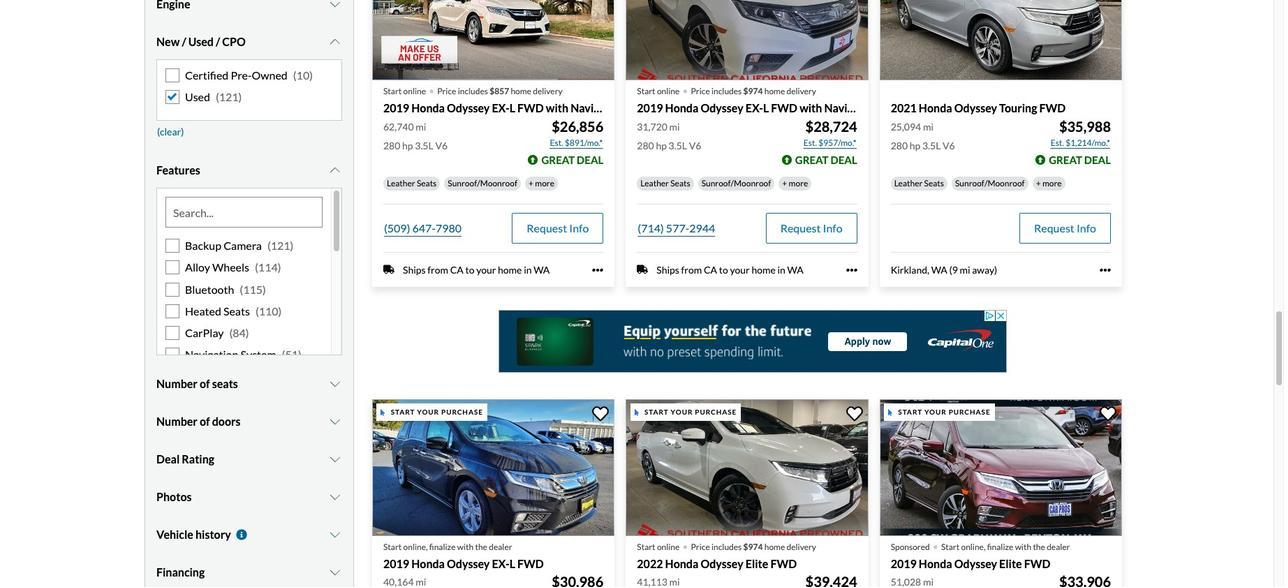 Task type: locate. For each thing, give the bounding box(es) containing it.
$26,856
[[552, 118, 604, 134]]

1 ellipsis h image from the left
[[592, 264, 604, 276]]

includes for $26,856
[[458, 86, 488, 97]]

0 vertical spatial of
[[200, 377, 210, 391]]

hp down 25,094
[[910, 139, 921, 151]]

$26,856 est. $891/mo.*
[[550, 118, 604, 148]]

alloy wheels (114)
[[185, 261, 281, 274]]

the inside sponsored · start online, finalize with the dealer 2019 honda odyssey elite fwd
[[1033, 542, 1045, 552]]

pre-
[[231, 68, 252, 82]]

deal for $28,724
[[831, 153, 857, 166]]

+
[[529, 178, 534, 188], [782, 178, 787, 188], [1036, 178, 1041, 188]]

0 horizontal spatial purchase
[[441, 408, 483, 416]]

2 from from the left
[[681, 264, 702, 276]]

and inside start online · price includes $974 home delivery 2019 honda odyssey ex-l fwd with navigation and res
[[881, 102, 900, 115]]

request for $26,856
[[527, 221, 567, 234]]

2 horizontal spatial 280
[[891, 139, 908, 151]]

chevron down image inside "financing" dropdown button
[[329, 567, 342, 578]]

backup camera (121)
[[185, 239, 294, 252]]

deal for $35,988
[[1084, 153, 1111, 166]]

ellipsis h image for $26,856
[[592, 264, 604, 276]]

2 horizontal spatial great
[[1049, 153, 1082, 166]]

1 horizontal spatial 280
[[637, 139, 654, 151]]

ca for $28,724
[[704, 264, 717, 276]]

elite for ·
[[746, 557, 768, 570]]

2 purchase from the left
[[695, 408, 737, 416]]

ships right truck icon
[[403, 264, 426, 276]]

0 horizontal spatial 280
[[383, 139, 400, 151]]

hp inside "62,740 mi 280 hp 3.5l v6"
[[402, 139, 413, 151]]

2022
[[637, 557, 663, 570]]

start inside sponsored · start online, finalize with the dealer 2019 honda odyssey elite fwd
[[941, 542, 960, 552]]

more down est. $1,214/mo.* "button"
[[1043, 178, 1062, 188]]

delivery inside start online · price includes $974 home delivery 2022 honda odyssey elite fwd
[[787, 542, 816, 552]]

2 in from the left
[[778, 264, 786, 276]]

1 to from the left
[[465, 264, 475, 276]]

1 start your purchase from the left
[[391, 408, 483, 416]]

1 horizontal spatial leather seats
[[641, 178, 690, 188]]

· right sponsored
[[933, 533, 939, 558]]

honda for start online · price includes $974 home delivery 2019 honda odyssey ex-l fwd with navigation and res
[[665, 102, 699, 115]]

1 hp from the left
[[402, 139, 413, 151]]

chevron down image for features
[[329, 165, 342, 176]]

black 2019 honda odyssey ex-l fwd minivan front-wheel drive 9-speed automatic image
[[372, 400, 615, 536]]

great deal down est. $957/mo.* button
[[795, 153, 857, 166]]

0 horizontal spatial request
[[527, 221, 567, 234]]

fwd inside start online · price includes $974 home delivery 2022 honda odyssey elite fwd
[[771, 557, 797, 570]]

·
[[429, 77, 435, 102], [683, 77, 688, 102], [683, 533, 688, 558], [933, 533, 939, 558]]

1 horizontal spatial mouse pointer image
[[635, 409, 639, 416]]

cpo
[[222, 35, 246, 48]]

to for $28,724
[[719, 264, 728, 276]]

2 horizontal spatial hp
[[910, 139, 921, 151]]

odyssey for sponsored · start online, finalize with the dealer 2019 honda odyssey elite fwd
[[955, 557, 997, 570]]

2 horizontal spatial +
[[1036, 178, 1041, 188]]

ex- inside start online · price includes $974 home delivery 2019 honda odyssey ex-l fwd with navigation and res
[[746, 102, 763, 115]]

0 horizontal spatial leather seats
[[387, 178, 437, 188]]

ships for $26,856
[[403, 264, 426, 276]]

2 280 from the left
[[637, 139, 654, 151]]

info for $26,856
[[569, 221, 589, 234]]

hp inside the 31,720 mi 280 hp 3.5l v6
[[656, 139, 667, 151]]

leather seats up (714) 577-2944
[[641, 178, 690, 188]]

/ left the cpo at the left top
[[216, 35, 220, 48]]

number
[[156, 377, 198, 391], [156, 415, 198, 428]]

chevron down image inside number of doors dropdown button
[[329, 416, 342, 428]]

delivery for $28,724
[[787, 86, 816, 97]]

(509) 647-7980
[[384, 221, 462, 234]]

0 horizontal spatial request info
[[527, 221, 589, 234]]

great down est. $891/mo.* button
[[542, 153, 575, 166]]

navigation system (51)
[[185, 348, 302, 361]]

2 info from the left
[[823, 221, 843, 234]]

1 vertical spatial of
[[200, 415, 210, 428]]

online for $26,856
[[403, 86, 426, 97]]

1 number from the top
[[156, 377, 198, 391]]

from down 2944
[[681, 264, 702, 276]]

leather up (509)
[[387, 178, 415, 188]]

3 great from the left
[[1049, 153, 1082, 166]]

1 $974 from the top
[[744, 86, 763, 97]]

1 horizontal spatial elite
[[999, 557, 1022, 570]]

vehicle history button
[[156, 518, 342, 553]]

of left seats
[[200, 377, 210, 391]]

1 leather seats from the left
[[387, 178, 437, 188]]

3.5l inside "62,740 mi 280 hp 3.5l v6"
[[415, 139, 433, 151]]

vehicle
[[156, 528, 193, 541]]

in for $28,724
[[778, 264, 786, 276]]

includes
[[458, 86, 488, 97], [712, 86, 742, 97], [712, 542, 742, 552]]

1 elite from the left
[[746, 557, 768, 570]]

price inside start online · price includes $974 home delivery 2019 honda odyssey ex-l fwd with navigation and res
[[691, 86, 710, 97]]

2 horizontal spatial great deal
[[1049, 153, 1111, 166]]

+ for $35,988
[[1036, 178, 1041, 188]]

3.5l for $26,856
[[415, 139, 433, 151]]

advertisement region
[[499, 310, 1007, 373]]

1 info from the left
[[569, 221, 589, 234]]

(121) up (114) at the top of page
[[267, 239, 294, 252]]

l for $26,856
[[510, 102, 515, 115]]

number for number of doors
[[156, 415, 198, 428]]

includes inside start online · price includes $974 home delivery 2019 honda odyssey ex-l fwd with navigation and res
[[712, 86, 742, 97]]

hp for $26,856
[[402, 139, 413, 151]]

$891/mo.*
[[565, 137, 603, 148]]

0 horizontal spatial info
[[569, 221, 589, 234]]

3.5l inside 25,094 mi 280 hp 3.5l v6
[[923, 139, 941, 151]]

1 horizontal spatial finalize
[[987, 542, 1014, 552]]

est. inside $35,988 est. $1,214/mo.*
[[1051, 137, 1064, 148]]

great
[[542, 153, 575, 166], [795, 153, 829, 166], [1049, 153, 1082, 166]]

navigation for $28,724
[[824, 102, 879, 115]]

2 horizontal spatial purchase
[[949, 408, 991, 416]]

more down est. $957/mo.* button
[[789, 178, 808, 188]]

delivery inside the start online · price includes $857 home delivery 2019 honda odyssey ex-l fwd with navigation and res
[[533, 86, 563, 97]]

2019 inside start online, finalize with the dealer 2019 honda odyssey ex-l fwd
[[383, 557, 409, 570]]

elite
[[746, 557, 768, 570], [999, 557, 1022, 570]]

2 dealer from the left
[[1047, 542, 1070, 552]]

3 hp from the left
[[910, 139, 921, 151]]

1 horizontal spatial ships from ca to your home in wa
[[657, 264, 804, 276]]

1 ships from the left
[[403, 264, 426, 276]]

280 inside "62,740 mi 280 hp 3.5l v6"
[[383, 139, 400, 151]]

elite inside start online · price includes $974 home delivery 2022 honda odyssey elite fwd
[[746, 557, 768, 570]]

0 horizontal spatial and
[[628, 102, 646, 115]]

v6 inside the 31,720 mi 280 hp 3.5l v6
[[689, 139, 701, 151]]

1 great deal from the left
[[542, 153, 604, 166]]

elite inside sponsored · start online, finalize with the dealer 2019 honda odyssey elite fwd
[[999, 557, 1022, 570]]

1 finalize from the left
[[429, 542, 456, 552]]

includes inside the start online · price includes $857 home delivery 2019 honda odyssey ex-l fwd with navigation and res
[[458, 86, 488, 97]]

white 2019 honda odyssey ex-l fwd with navigation and res minivan front-wheel drive automatic image for $28,724
[[626, 0, 869, 81]]

1 horizontal spatial in
[[778, 264, 786, 276]]

2 deal from the left
[[831, 153, 857, 166]]

2 great from the left
[[795, 153, 829, 166]]

0 horizontal spatial deal
[[577, 153, 604, 166]]

1 horizontal spatial dealer
[[1047, 542, 1070, 552]]

0 horizontal spatial great deal
[[542, 153, 604, 166]]

0 horizontal spatial more
[[535, 178, 554, 188]]

1 horizontal spatial res
[[902, 102, 922, 115]]

est. down the $28,724
[[804, 137, 817, 148]]

2 horizontal spatial deal
[[1084, 153, 1111, 166]]

2019 inside the start online · price includes $857 home delivery 2019 honda odyssey ex-l fwd with navigation and res
[[383, 102, 409, 115]]

· up the 31,720 mi 280 hp 3.5l v6
[[683, 77, 688, 102]]

start inside start online · price includes $974 home delivery 2019 honda odyssey ex-l fwd with navigation and res
[[637, 86, 655, 97]]

1 est. from the left
[[550, 137, 563, 148]]

est.
[[550, 137, 563, 148], [804, 137, 817, 148], [1051, 137, 1064, 148]]

honda inside start online · price includes $974 home delivery 2019 honda odyssey ex-l fwd with navigation and res
[[665, 102, 699, 115]]

ellipsis h image left kirkland,
[[846, 264, 857, 276]]

1 horizontal spatial from
[[681, 264, 702, 276]]

in
[[524, 264, 532, 276], [778, 264, 786, 276]]

of
[[200, 377, 210, 391], [200, 415, 210, 428]]

chevron down image inside new / used / cpo dropdown button
[[329, 36, 342, 47]]

res up "31,720"
[[648, 102, 668, 115]]

1 horizontal spatial white 2019 honda odyssey ex-l fwd with navigation and res minivan front-wheel drive automatic image
[[626, 0, 869, 81]]

0 horizontal spatial elite
[[746, 557, 768, 570]]

navigation inside start online · price includes $974 home delivery 2019 honda odyssey ex-l fwd with navigation and res
[[824, 102, 879, 115]]

62,740 mi 280 hp 3.5l v6
[[383, 121, 448, 151]]

2 chevron down image from the top
[[329, 416, 342, 428]]

0 horizontal spatial ships from ca to your home in wa
[[403, 264, 550, 276]]

deal down $957/mo.* on the right top of the page
[[831, 153, 857, 166]]

navigation for $26,856
[[571, 102, 625, 115]]

ellipsis h image for $28,724
[[846, 264, 857, 276]]

1 horizontal spatial est.
[[804, 137, 817, 148]]

your for ·
[[925, 408, 947, 416]]

great down est. $957/mo.* button
[[795, 153, 829, 166]]

2 the from the left
[[1033, 542, 1045, 552]]

honda inside the start online · price includes $857 home delivery 2019 honda odyssey ex-l fwd with navigation and res
[[412, 102, 445, 115]]

1 horizontal spatial request info
[[781, 221, 843, 234]]

your for online,
[[417, 408, 439, 416]]

request info for $26,856
[[527, 221, 589, 234]]

navigation up the $28,724
[[824, 102, 879, 115]]

0 horizontal spatial dealer
[[489, 542, 512, 552]]

ships from ca to your home in wa
[[403, 264, 550, 276], [657, 264, 804, 276]]

est. left $1,214/mo.* in the right top of the page
[[1051, 137, 1064, 148]]

(714) 577-2944
[[638, 221, 715, 234]]

/ right new
[[182, 35, 186, 48]]

online
[[403, 86, 426, 97], [657, 86, 680, 97], [657, 542, 680, 552]]

647-
[[412, 221, 436, 234]]

online inside the start online · price includes $857 home delivery 2019 honda odyssey ex-l fwd with navigation and res
[[403, 86, 426, 97]]

ca down 2944
[[704, 264, 717, 276]]

1 dealer from the left
[[489, 542, 512, 552]]

white 2019 honda odyssey ex-l fwd with navigation and res minivan front-wheel drive automatic image
[[372, 0, 615, 81], [626, 0, 869, 81]]

chevron down image for financing
[[329, 567, 342, 578]]

1 + from the left
[[529, 178, 534, 188]]

includes inside start online · price includes $974 home delivery 2022 honda odyssey elite fwd
[[712, 542, 742, 552]]

l inside the start online · price includes $857 home delivery 2019 honda odyssey ex-l fwd with navigation and res
[[510, 102, 515, 115]]

0 horizontal spatial in
[[524, 264, 532, 276]]

seats up (84)
[[223, 304, 250, 318]]

mi inside "62,740 mi 280 hp 3.5l v6"
[[416, 121, 426, 132]]

1 horizontal spatial request info button
[[766, 213, 857, 243]]

1 horizontal spatial ellipsis h image
[[846, 264, 857, 276]]

great down est. $1,214/mo.* "button"
[[1049, 153, 1082, 166]]

res
[[648, 102, 668, 115], [902, 102, 922, 115]]

res inside start online · price includes $974 home delivery 2019 honda odyssey ex-l fwd with navigation and res
[[902, 102, 922, 115]]

Search... field
[[166, 198, 322, 227]]

2 + more from the left
[[782, 178, 808, 188]]

$35,988
[[1059, 118, 1111, 134]]

2 v6 from the left
[[689, 139, 701, 151]]

1 horizontal spatial info
[[823, 221, 843, 234]]

1 horizontal spatial v6
[[689, 139, 701, 151]]

mi right (9
[[960, 264, 971, 276]]

hp down "31,720"
[[656, 139, 667, 151]]

3 280 from the left
[[891, 139, 908, 151]]

online up "31,720"
[[657, 86, 680, 97]]

2 ellipsis h image from the left
[[846, 264, 857, 276]]

1 horizontal spatial great deal
[[795, 153, 857, 166]]

1 res from the left
[[648, 102, 668, 115]]

the inside start online, finalize with the dealer 2019 honda odyssey ex-l fwd
[[475, 542, 487, 552]]

mi right 25,094
[[923, 121, 934, 132]]

1 / from the left
[[182, 35, 186, 48]]

ex- inside start online, finalize with the dealer 2019 honda odyssey ex-l fwd
[[492, 557, 510, 570]]

chevron down image for new / used / cpo
[[329, 36, 342, 47]]

used down certified on the top left of the page
[[185, 90, 210, 103]]

1 horizontal spatial 3.5l
[[669, 139, 687, 151]]

chevron down image inside number of seats dropdown button
[[329, 379, 342, 390]]

odyssey inside start online · price includes $974 home delivery 2019 honda odyssey ex-l fwd with navigation and res
[[701, 102, 744, 115]]

2019 inside start online · price includes $974 home delivery 2019 honda odyssey ex-l fwd with navigation and res
[[637, 102, 663, 115]]

res inside the start online · price includes $857 home delivery 2019 honda odyssey ex-l fwd with navigation and res
[[648, 102, 668, 115]]

· right "2022" at bottom
[[683, 533, 688, 558]]

1 horizontal spatial to
[[719, 264, 728, 276]]

3 great deal from the left
[[1049, 153, 1111, 166]]

2 white 2019 honda odyssey ex-l fwd with navigation and res minivan front-wheel drive automatic image from the left
[[626, 0, 869, 81]]

0 horizontal spatial to
[[465, 264, 475, 276]]

3 + from the left
[[1036, 178, 1041, 188]]

· inside start online · price includes $974 home delivery 2022 honda odyssey elite fwd
[[683, 533, 688, 558]]

seats for $28,724
[[671, 178, 690, 188]]

+ more down est. $1,214/mo.* "button"
[[1036, 178, 1062, 188]]

3 chevron down image from the top
[[329, 379, 342, 390]]

start inside start online · price includes $974 home delivery 2022 honda odyssey elite fwd
[[637, 542, 655, 552]]

1 request from the left
[[527, 221, 567, 234]]

v6 for $35,988
[[943, 139, 955, 151]]

hp
[[402, 139, 413, 151], [656, 139, 667, 151], [910, 139, 921, 151]]

0 horizontal spatial mouse pointer image
[[381, 409, 385, 416]]

$35,988 est. $1,214/mo.*
[[1051, 118, 1111, 148]]

0 horizontal spatial +
[[529, 178, 534, 188]]

seats up 577-
[[671, 178, 690, 188]]

delivery for $26,856
[[533, 86, 563, 97]]

1 more from the left
[[535, 178, 554, 188]]

0 horizontal spatial + more
[[529, 178, 554, 188]]

(121)
[[216, 90, 242, 103], [267, 239, 294, 252]]

ships from ca to your home in wa down 7980
[[403, 264, 550, 276]]

used
[[188, 35, 214, 48], [185, 90, 210, 103]]

$28,724 est. $957/mo.*
[[804, 118, 857, 148]]

carplay (84)
[[185, 326, 249, 339]]

hp down 62,740
[[402, 139, 413, 151]]

0 horizontal spatial ellipsis h image
[[592, 264, 604, 276]]

online, inside sponsored · start online, finalize with the dealer 2019 honda odyssey elite fwd
[[961, 542, 986, 552]]

to
[[465, 264, 475, 276], [719, 264, 728, 276]]

1 great from the left
[[542, 153, 575, 166]]

chevron down image for number of seats
[[329, 379, 342, 390]]

away)
[[972, 264, 998, 276]]

online inside start online · price includes $974 home delivery 2019 honda odyssey ex-l fwd with navigation and res
[[657, 86, 680, 97]]

chevron down image inside deal rating 'dropdown button'
[[329, 454, 342, 465]]

leather for $35,988
[[894, 178, 923, 188]]

2 leather from the left
[[641, 178, 669, 188]]

2 3.5l from the left
[[669, 139, 687, 151]]

0 vertical spatial number
[[156, 377, 198, 391]]

hp for $35,988
[[910, 139, 921, 151]]

1 horizontal spatial purchase
[[695, 408, 737, 416]]

mi inside the 31,720 mi 280 hp 3.5l v6
[[669, 121, 680, 132]]

62,740
[[383, 121, 414, 132]]

3 more from the left
[[1043, 178, 1062, 188]]

1 horizontal spatial hp
[[656, 139, 667, 151]]

0 vertical spatial used
[[188, 35, 214, 48]]

1 horizontal spatial leather
[[641, 178, 669, 188]]

1 v6 from the left
[[435, 139, 448, 151]]

ships from ca to your home in wa for $28,724
[[657, 264, 804, 276]]

280 down 62,740
[[383, 139, 400, 151]]

leather seats for $28,724
[[641, 178, 690, 188]]

ships from ca to your home in wa down 2944
[[657, 264, 804, 276]]

+ more for $26,856
[[529, 178, 554, 188]]

1 horizontal spatial ca
[[704, 264, 717, 276]]

2 leather seats from the left
[[641, 178, 690, 188]]

price inside the start online · price includes $857 home delivery 2019 honda odyssey ex-l fwd with navigation and res
[[437, 86, 456, 97]]

1 horizontal spatial more
[[789, 178, 808, 188]]

purchase
[[441, 408, 483, 416], [695, 408, 737, 416], [949, 408, 991, 416]]

mi right "31,720"
[[669, 121, 680, 132]]

mouse pointer image for finalize
[[381, 409, 385, 416]]

seats up 647-
[[417, 178, 437, 188]]

navigation up $26,856 at top left
[[571, 102, 625, 115]]

0 horizontal spatial /
[[182, 35, 186, 48]]

3.5l inside the 31,720 mi 280 hp 3.5l v6
[[669, 139, 687, 151]]

3 request info from the left
[[1034, 221, 1096, 234]]

1 deal from the left
[[577, 153, 604, 166]]

sunroof/moonroof for $26,856
[[448, 178, 518, 188]]

2 to from the left
[[719, 264, 728, 276]]

2 request info button from the left
[[766, 213, 857, 243]]

your for online
[[671, 408, 693, 416]]

0 horizontal spatial leather
[[387, 178, 415, 188]]

$1,214/mo.*
[[1066, 137, 1110, 148]]

est. for $35,988
[[1051, 137, 1064, 148]]

0 horizontal spatial from
[[428, 264, 448, 276]]

$974 for elite
[[744, 542, 763, 552]]

ex- inside the start online · price includes $857 home delivery 2019 honda odyssey ex-l fwd with navigation and res
[[492, 102, 510, 115]]

1 ships from ca to your home in wa from the left
[[403, 264, 550, 276]]

chevron down image for number of doors
[[329, 416, 342, 428]]

2 + from the left
[[782, 178, 787, 188]]

3 info from the left
[[1077, 221, 1096, 234]]

1 horizontal spatial sunroof/moonroof
[[702, 178, 771, 188]]

online up "2022" at bottom
[[657, 542, 680, 552]]

1 the from the left
[[475, 542, 487, 552]]

2 horizontal spatial leather
[[894, 178, 923, 188]]

used (121)
[[185, 90, 242, 103]]

l inside start online · price includes $974 home delivery 2019 honda odyssey ex-l fwd with navigation and res
[[763, 102, 769, 115]]

home inside the start online · price includes $857 home delivery 2019 honda odyssey ex-l fwd with navigation and res
[[511, 86, 531, 97]]

from
[[428, 264, 448, 276], [681, 264, 702, 276]]

request info button
[[512, 213, 604, 243], [766, 213, 857, 243], [1020, 213, 1111, 243]]

1 chevron down image from the top
[[329, 0, 342, 10]]

2 est. from the left
[[804, 137, 817, 148]]

heated
[[185, 304, 221, 318]]

from for $26,856
[[428, 264, 448, 276]]

· up "62,740 mi 280 hp 3.5l v6"
[[429, 77, 435, 102]]

2019 for start online · price includes $974 home delivery 2019 honda odyssey ex-l fwd with navigation and res
[[637, 102, 663, 115]]

deal down $1,214/mo.* in the right top of the page
[[1084, 153, 1111, 166]]

great deal down est. $891/mo.* button
[[542, 153, 604, 166]]

2 horizontal spatial more
[[1043, 178, 1062, 188]]

2019 inside sponsored · start online, finalize with the dealer 2019 honda odyssey elite fwd
[[891, 557, 917, 570]]

3 wa from the left
[[931, 264, 948, 276]]

chevron down image inside features dropdown button
[[329, 165, 342, 176]]

1 horizontal spatial + more
[[782, 178, 808, 188]]

1 horizontal spatial (121)
[[267, 239, 294, 252]]

2 ships from ca to your home in wa from the left
[[657, 264, 804, 276]]

0 horizontal spatial 3.5l
[[415, 139, 433, 151]]

used right new
[[188, 35, 214, 48]]

2 chevron down image from the top
[[329, 36, 342, 47]]

280 for $28,724
[[637, 139, 654, 151]]

mouse pointer image
[[381, 409, 385, 416], [635, 409, 639, 416]]

1 of from the top
[[200, 377, 210, 391]]

2 horizontal spatial start your purchase
[[898, 408, 991, 416]]

1 horizontal spatial wa
[[787, 264, 804, 276]]

honda
[[412, 102, 445, 115], [665, 102, 699, 115], [919, 102, 952, 115], [412, 557, 445, 570], [665, 557, 699, 570], [919, 557, 952, 570]]

3.5l for $35,988
[[923, 139, 941, 151]]

leather seats
[[387, 178, 437, 188], [641, 178, 690, 188], [894, 178, 944, 188]]

leather seats down 25,094 mi 280 hp 3.5l v6
[[894, 178, 944, 188]]

2 request from the left
[[781, 221, 821, 234]]

and for $28,724
[[881, 102, 900, 115]]

v6
[[435, 139, 448, 151], [689, 139, 701, 151], [943, 139, 955, 151]]

ellipsis h image
[[1100, 264, 1111, 276]]

0 horizontal spatial the
[[475, 542, 487, 552]]

2 sunroof/moonroof from the left
[[702, 178, 771, 188]]

with inside start online, finalize with the dealer 2019 honda odyssey ex-l fwd
[[457, 542, 474, 552]]

2 horizontal spatial request
[[1034, 221, 1075, 234]]

new / used / cpo button
[[156, 24, 342, 59]]

est. for $28,724
[[804, 137, 817, 148]]

request info for $28,724
[[781, 221, 843, 234]]

0 horizontal spatial finalize
[[429, 542, 456, 552]]

with
[[546, 102, 569, 115], [800, 102, 822, 115], [457, 542, 474, 552], [1015, 542, 1032, 552]]

2 ca from the left
[[704, 264, 717, 276]]

2 horizontal spatial info
[[1077, 221, 1096, 234]]

odyssey inside sponsored · start online, finalize with the dealer 2019 honda odyssey elite fwd
[[955, 557, 997, 570]]

0 horizontal spatial white 2019 honda odyssey ex-l fwd with navigation and res minivan front-wheel drive automatic image
[[372, 0, 615, 81]]

v6 inside "62,740 mi 280 hp 3.5l v6"
[[435, 139, 448, 151]]

1 sunroof/moonroof from the left
[[448, 178, 518, 188]]

280 down "31,720"
[[637, 139, 654, 151]]

certified
[[185, 68, 229, 82]]

1 from from the left
[[428, 264, 448, 276]]

2 request info from the left
[[781, 221, 843, 234]]

ex- for $26,856
[[492, 102, 510, 115]]

of left the 'doors'
[[200, 415, 210, 428]]

chevron down image
[[329, 165, 342, 176], [329, 416, 342, 428], [329, 492, 342, 503], [329, 530, 342, 541], [329, 567, 342, 578]]

0 vertical spatial $974
[[744, 86, 763, 97]]

home inside start online · price includes $974 home delivery 2019 honda odyssey ex-l fwd with navigation and res
[[765, 86, 785, 97]]

2 wa from the left
[[787, 264, 804, 276]]

leather for $26,856
[[387, 178, 415, 188]]

2 horizontal spatial sunroof/moonroof
[[955, 178, 1025, 188]]

the
[[475, 542, 487, 552], [1033, 542, 1045, 552]]

hp inside 25,094 mi 280 hp 3.5l v6
[[910, 139, 921, 151]]

great deal
[[542, 153, 604, 166], [795, 153, 857, 166], [1049, 153, 1111, 166]]

great deal down est. $1,214/mo.* "button"
[[1049, 153, 1111, 166]]

ellipsis h image
[[592, 264, 604, 276], [846, 264, 857, 276]]

fwd
[[518, 102, 544, 115], [771, 102, 798, 115], [1040, 102, 1066, 115], [518, 557, 544, 570], [771, 557, 797, 570], [1024, 557, 1051, 570]]

est. $891/mo.* button
[[549, 136, 604, 150]]

dealer inside sponsored · start online, finalize with the dealer 2019 honda odyssey elite fwd
[[1047, 542, 1070, 552]]

fwd inside the start online · price includes $857 home delivery 2019 honda odyssey ex-l fwd with navigation and res
[[518, 102, 544, 115]]

seats for $35,988
[[924, 178, 944, 188]]

from down 7980
[[428, 264, 448, 276]]

280 down 25,094
[[891, 139, 908, 151]]

0 horizontal spatial res
[[648, 102, 668, 115]]

seats down 25,094 mi 280 hp 3.5l v6
[[924, 178, 944, 188]]

fwd inside start online · price includes $974 home delivery 2019 honda odyssey ex-l fwd with navigation and res
[[771, 102, 798, 115]]

finalize
[[429, 542, 456, 552], [987, 542, 1014, 552]]

odyssey inside the start online · price includes $857 home delivery 2019 honda odyssey ex-l fwd with navigation and res
[[447, 102, 490, 115]]

$957/mo.*
[[819, 137, 857, 148]]

0 horizontal spatial ca
[[450, 264, 464, 276]]

sunroof/moonroof for $35,988
[[955, 178, 1025, 188]]

5 chevron down image from the top
[[329, 567, 342, 578]]

2 horizontal spatial + more
[[1036, 178, 1062, 188]]

leather
[[387, 178, 415, 188], [641, 178, 669, 188], [894, 178, 923, 188]]

3 3.5l from the left
[[923, 139, 941, 151]]

dealer
[[489, 542, 512, 552], [1047, 542, 1070, 552]]

3.5l for $28,724
[[669, 139, 687, 151]]

2 start your purchase from the left
[[645, 408, 737, 416]]

3 deal from the left
[[1084, 153, 1111, 166]]

delivery
[[533, 86, 563, 97], [787, 86, 816, 97], [787, 542, 816, 552]]

2 $974 from the top
[[744, 542, 763, 552]]

and up "31,720"
[[628, 102, 646, 115]]

3 + more from the left
[[1036, 178, 1062, 188]]

4 chevron down image from the top
[[329, 530, 342, 541]]

· inside the start online · price includes $857 home delivery 2019 honda odyssey ex-l fwd with navigation and res
[[429, 77, 435, 102]]

chevron down image for deal rating
[[329, 454, 342, 465]]

mi inside 25,094 mi 280 hp 3.5l v6
[[923, 121, 934, 132]]

0 vertical spatial (121)
[[216, 90, 242, 103]]

$974 inside start online · price includes $974 home delivery 2019 honda odyssey ex-l fwd with navigation and res
[[744, 86, 763, 97]]

and for $26,856
[[628, 102, 646, 115]]

home inside start online · price includes $974 home delivery 2022 honda odyssey elite fwd
[[765, 542, 785, 552]]

+ more down est. $957/mo.* button
[[782, 178, 808, 188]]

chevron down image inside photos "dropdown button"
[[329, 492, 342, 503]]

2 number from the top
[[156, 415, 198, 428]]

wa
[[534, 264, 550, 276], [787, 264, 804, 276], [931, 264, 948, 276]]

truck image
[[383, 264, 395, 275]]

deal down $891/mo.*
[[577, 153, 604, 166]]

features button
[[156, 153, 342, 188]]

3 v6 from the left
[[943, 139, 955, 151]]

1 online, from the left
[[403, 542, 428, 552]]

with inside the start online · price includes $857 home delivery 2019 honda odyssey ex-l fwd with navigation and res
[[546, 102, 569, 115]]

more down est. $891/mo.* button
[[535, 178, 554, 188]]

chevron down image for photos
[[329, 492, 342, 503]]

honda for sponsored · start online, finalize with the dealer 2019 honda odyssey elite fwd
[[919, 557, 952, 570]]

ships right truck image
[[657, 264, 679, 276]]

1 request info from the left
[[527, 221, 589, 234]]

ca down 7980
[[450, 264, 464, 276]]

280 inside 25,094 mi 280 hp 3.5l v6
[[891, 139, 908, 151]]

0 horizontal spatial ships
[[403, 264, 426, 276]]

1 horizontal spatial start your purchase
[[645, 408, 737, 416]]

v6 inside 25,094 mi 280 hp 3.5l v6
[[943, 139, 955, 151]]

more for $35,988
[[1043, 178, 1062, 188]]

2 elite from the left
[[999, 557, 1022, 570]]

honda inside sponsored · start online, finalize with the dealer 2019 honda odyssey elite fwd
[[919, 557, 952, 570]]

leather up (714)
[[641, 178, 669, 188]]

3 start your purchase from the left
[[898, 408, 991, 416]]

2 horizontal spatial v6
[[943, 139, 955, 151]]

2 finalize from the left
[[987, 542, 1014, 552]]

2 horizontal spatial leather seats
[[894, 178, 944, 188]]

ellipsis h image left truck image
[[592, 264, 604, 276]]

and up 25,094
[[881, 102, 900, 115]]

0 horizontal spatial est.
[[550, 137, 563, 148]]

4 chevron down image from the top
[[329, 454, 342, 465]]

res up 25,094
[[902, 102, 922, 115]]

+ more down est. $891/mo.* button
[[529, 178, 554, 188]]

mi right 62,740
[[416, 121, 426, 132]]

1 vertical spatial $974
[[744, 542, 763, 552]]

number up deal rating
[[156, 415, 198, 428]]

leather seats for $35,988
[[894, 178, 944, 188]]

info
[[569, 221, 589, 234], [823, 221, 843, 234], [1077, 221, 1096, 234]]

mi
[[416, 121, 426, 132], [669, 121, 680, 132], [923, 121, 934, 132], [960, 264, 971, 276]]

2 great deal from the left
[[795, 153, 857, 166]]

leather down 25,094 mi 280 hp 3.5l v6
[[894, 178, 923, 188]]

odyssey for start online · price includes $974 home delivery 2022 honda odyssey elite fwd
[[701, 557, 744, 570]]

photos
[[156, 490, 192, 504]]

0 horizontal spatial online,
[[403, 542, 428, 552]]

0 horizontal spatial wa
[[534, 264, 550, 276]]

2 horizontal spatial navigation
[[824, 102, 879, 115]]

wa for $28,724
[[787, 264, 804, 276]]

3 chevron down image from the top
[[329, 492, 342, 503]]

280
[[383, 139, 400, 151], [637, 139, 654, 151], [891, 139, 908, 151]]

3 leather seats from the left
[[894, 178, 944, 188]]

1 purchase from the left
[[441, 408, 483, 416]]

2 hp from the left
[[656, 139, 667, 151]]

(714)
[[638, 221, 664, 234]]

3 purchase from the left
[[949, 408, 991, 416]]

1 request info button from the left
[[512, 213, 604, 243]]

est. inside $26,856 est. $891/mo.*
[[550, 137, 563, 148]]

1 horizontal spatial the
[[1033, 542, 1045, 552]]

(121) down pre-
[[216, 90, 242, 103]]

1 + more from the left
[[529, 178, 554, 188]]

1 horizontal spatial +
[[782, 178, 787, 188]]

$974 inside start online · price includes $974 home delivery 2022 honda odyssey elite fwd
[[744, 542, 763, 552]]

in for $26,856
[[524, 264, 532, 276]]

start inside the start online · price includes $857 home delivery 2019 honda odyssey ex-l fwd with navigation and res
[[383, 86, 402, 97]]

0 horizontal spatial v6
[[435, 139, 448, 151]]

chevron down image
[[329, 0, 342, 10], [329, 36, 342, 47], [329, 379, 342, 390], [329, 454, 342, 465]]

odyssey inside start online · price includes $974 home delivery 2022 honda odyssey elite fwd
[[701, 557, 744, 570]]

2 of from the top
[[200, 415, 210, 428]]

start
[[383, 86, 402, 97], [637, 86, 655, 97], [391, 408, 415, 416], [645, 408, 669, 416], [898, 408, 923, 416], [383, 542, 402, 552], [637, 542, 655, 552], [941, 542, 960, 552]]

delivery inside start online · price includes $974 home delivery 2019 honda odyssey ex-l fwd with navigation and res
[[787, 86, 816, 97]]

0 horizontal spatial great
[[542, 153, 575, 166]]

3 leather from the left
[[894, 178, 923, 188]]

2 res from the left
[[902, 102, 922, 115]]

navigation down carplay (84)
[[185, 348, 238, 361]]

/
[[182, 35, 186, 48], [216, 35, 220, 48]]

res for $26,856
[[648, 102, 668, 115]]

1 horizontal spatial and
[[881, 102, 900, 115]]

online,
[[403, 542, 428, 552], [961, 542, 986, 552]]

used inside dropdown button
[[188, 35, 214, 48]]

1 vertical spatial number
[[156, 415, 198, 428]]

· inside sponsored · start online, finalize with the dealer 2019 honda odyssey elite fwd
[[933, 533, 939, 558]]

1 and from the left
[[628, 102, 646, 115]]

280 inside the 31,720 mi 280 hp 3.5l v6
[[637, 139, 654, 151]]

1 horizontal spatial request
[[781, 221, 821, 234]]

honda inside start online · price includes $974 home delivery 2022 honda odyssey elite fwd
[[665, 557, 699, 570]]

number up number of doors
[[156, 377, 198, 391]]

deal
[[577, 153, 604, 166], [831, 153, 857, 166], [1084, 153, 1111, 166]]

leather seats up (509) 647-7980
[[387, 178, 437, 188]]

1 in from the left
[[524, 264, 532, 276]]

$974
[[744, 86, 763, 97], [744, 542, 763, 552]]

1 horizontal spatial ships
[[657, 264, 679, 276]]

1 mouse pointer image from the left
[[381, 409, 385, 416]]

3 est. from the left
[[1051, 137, 1064, 148]]

price
[[437, 86, 456, 97], [691, 86, 710, 97], [691, 542, 710, 552]]

online up 62,740
[[403, 86, 426, 97]]

est. down $26,856 at top left
[[550, 137, 563, 148]]

· inside start online · price includes $974 home delivery 2019 honda odyssey ex-l fwd with navigation and res
[[683, 77, 688, 102]]

and inside the start online · price includes $857 home delivery 2019 honda odyssey ex-l fwd with navigation and res
[[628, 102, 646, 115]]

1 leather from the left
[[387, 178, 415, 188]]

est. inside $28,724 est. $957/mo.*
[[804, 137, 817, 148]]

navigation inside the start online · price includes $857 home delivery 2019 honda odyssey ex-l fwd with navigation and res
[[571, 102, 625, 115]]

request info button for $26,856
[[512, 213, 604, 243]]

2 horizontal spatial wa
[[931, 264, 948, 276]]

2019
[[383, 102, 409, 115], [637, 102, 663, 115], [383, 557, 409, 570], [891, 557, 917, 570]]

0 horizontal spatial hp
[[402, 139, 413, 151]]

2 horizontal spatial 3.5l
[[923, 139, 941, 151]]

wheels
[[212, 261, 249, 274]]



Task type: vqa. For each thing, say whether or not it's contained in the screenshot.
THE ONLINE
yes



Task type: describe. For each thing, give the bounding box(es) containing it.
home for start online · price includes $857 home delivery 2019 honda odyssey ex-l fwd with navigation and res
[[511, 86, 531, 97]]

start your purchase for ·
[[645, 408, 737, 416]]

more for $28,724
[[789, 178, 808, 188]]

1 vertical spatial (121)
[[267, 239, 294, 252]]

from for $28,724
[[681, 264, 702, 276]]

25,094
[[891, 121, 921, 132]]

+ for $26,856
[[529, 178, 534, 188]]

v6 for $28,724
[[689, 139, 701, 151]]

includes for $28,724
[[712, 86, 742, 97]]

l inside start online, finalize with the dealer 2019 honda odyssey ex-l fwd
[[510, 557, 515, 570]]

mouse pointer image for ·
[[635, 409, 639, 416]]

with inside start online · price includes $974 home delivery 2019 honda odyssey ex-l fwd with navigation and res
[[800, 102, 822, 115]]

touring
[[999, 102, 1037, 115]]

home for start online · price includes $974 home delivery 2022 honda odyssey elite fwd
[[765, 542, 785, 552]]

+ more for $28,724
[[782, 178, 808, 188]]

sponsored
[[891, 542, 930, 552]]

7980
[[436, 221, 462, 234]]

(115)
[[240, 283, 266, 296]]

est. for $26,856
[[550, 137, 563, 148]]

mi for $35,988
[[923, 121, 934, 132]]

start your purchase for finalize
[[391, 408, 483, 416]]

wa for $26,856
[[534, 264, 550, 276]]

2 / from the left
[[216, 35, 220, 48]]

camera
[[224, 239, 262, 252]]

honda inside start online, finalize with the dealer 2019 honda odyssey ex-l fwd
[[412, 557, 445, 570]]

· for start online · price includes $974 home delivery 2022 honda odyssey elite fwd
[[683, 533, 688, 558]]

heated seats (110)
[[185, 304, 282, 318]]

280 for $35,988
[[891, 139, 908, 151]]

2021 honda odyssey touring fwd
[[891, 102, 1066, 115]]

purchase for ·
[[695, 408, 737, 416]]

certified pre-owned (10)
[[185, 68, 313, 82]]

mouse pointer image
[[888, 409, 893, 416]]

ships for $28,724
[[657, 264, 679, 276]]

sponsored · start online, finalize with the dealer 2019 honda odyssey elite fwd
[[891, 533, 1070, 570]]

start online · price includes $974 home delivery 2022 honda odyssey elite fwd
[[637, 533, 816, 570]]

deal rating button
[[156, 442, 342, 477]]

carplay
[[185, 326, 224, 339]]

start your purchase for start
[[898, 408, 991, 416]]

home for start online · price includes $974 home delivery 2019 honda odyssey ex-l fwd with navigation and res
[[765, 86, 785, 97]]

new
[[156, 35, 180, 48]]

price for $28,724
[[691, 86, 710, 97]]

deal
[[156, 453, 180, 466]]

number of doors button
[[156, 404, 342, 439]]

280 for $26,856
[[383, 139, 400, 151]]

elite for start
[[999, 557, 1022, 570]]

(114)
[[255, 261, 281, 274]]

(51)
[[282, 348, 302, 361]]

· for start online · price includes $974 home delivery 2019 honda odyssey ex-l fwd with navigation and res
[[683, 77, 688, 102]]

system
[[241, 348, 276, 361]]

+ more for $35,988
[[1036, 178, 1062, 188]]

(clear)
[[157, 125, 184, 137]]

+ for $28,724
[[782, 178, 787, 188]]

financing
[[156, 566, 205, 579]]

31,720 mi 280 hp 3.5l v6
[[637, 121, 701, 151]]

finalize inside sponsored · start online, finalize with the dealer 2019 honda odyssey elite fwd
[[987, 542, 1014, 552]]

dealer inside start online, finalize with the dealer 2019 honda odyssey ex-l fwd
[[489, 542, 512, 552]]

bluetooth (115)
[[185, 283, 266, 296]]

leather seats for $26,856
[[387, 178, 437, 188]]

mi for $28,724
[[669, 121, 680, 132]]

2021
[[891, 102, 917, 115]]

(509)
[[384, 221, 410, 234]]

seats
[[212, 377, 238, 391]]

odyssey for start online · price includes $857 home delivery 2019 honda odyssey ex-l fwd with navigation and res
[[447, 102, 490, 115]]

ca for $26,856
[[450, 264, 464, 276]]

number of seats
[[156, 377, 238, 391]]

seats for $26,856
[[417, 178, 437, 188]]

of for doors
[[200, 415, 210, 428]]

price inside start online · price includes $974 home delivery 2022 honda odyssey elite fwd
[[691, 542, 710, 552]]

2944
[[689, 221, 715, 234]]

finalize inside start online, finalize with the dealer 2019 honda odyssey ex-l fwd
[[429, 542, 456, 552]]

chevron down image inside vehicle history dropdown button
[[329, 530, 342, 541]]

2019 for sponsored · start online, finalize with the dealer 2019 honda odyssey elite fwd
[[891, 557, 917, 570]]

est. $957/mo.* button
[[803, 136, 857, 150]]

owned
[[252, 68, 288, 82]]

alloy
[[185, 261, 210, 274]]

number of doors
[[156, 415, 241, 428]]

deal rating
[[156, 453, 214, 466]]

bluetooth
[[185, 283, 234, 296]]

great deal for $35,988
[[1049, 153, 1111, 166]]

start online, finalize with the dealer 2019 honda odyssey ex-l fwd
[[383, 542, 544, 570]]

truck image
[[637, 264, 648, 275]]

kirkland,
[[891, 264, 930, 276]]

v6 for $26,856
[[435, 139, 448, 151]]

request for $28,724
[[781, 221, 821, 234]]

lunar silver metallic 2021 honda odyssey touring fwd minivan front-wheel drive automatic image
[[880, 0, 1122, 81]]

vehicle history
[[156, 528, 231, 541]]

2019 for start online · price includes $857 home delivery 2019 honda odyssey ex-l fwd with navigation and res
[[383, 102, 409, 115]]

(9
[[950, 264, 958, 276]]

history
[[196, 528, 231, 541]]

white 2022 honda odyssey elite fwd minivan front-wheel drive automatic image
[[626, 400, 869, 536]]

rating
[[182, 453, 214, 466]]

kirkland, wa (9 mi away)
[[891, 264, 998, 276]]

0 horizontal spatial navigation
[[185, 348, 238, 361]]

more for $26,856
[[535, 178, 554, 188]]

new / used / cpo
[[156, 35, 246, 48]]

fwd inside start online, finalize with the dealer 2019 honda odyssey ex-l fwd
[[518, 557, 544, 570]]

0 horizontal spatial (121)
[[216, 90, 242, 103]]

25,094 mi 280 hp 3.5l v6
[[891, 121, 955, 151]]

leather for $28,724
[[641, 178, 669, 188]]

purchase for finalize
[[441, 408, 483, 416]]

deal for $26,856
[[577, 153, 604, 166]]

of for seats
[[200, 377, 210, 391]]

fwd inside sponsored · start online, finalize with the dealer 2019 honda odyssey elite fwd
[[1024, 557, 1051, 570]]

price for $26,856
[[437, 86, 456, 97]]

deep scarlet pearl 2019 honda odyssey elite fwd minivan front-wheel drive automatic image
[[880, 400, 1122, 536]]

ex- for $28,724
[[746, 102, 763, 115]]

est. $1,214/mo.* button
[[1050, 136, 1111, 150]]

sunroof/moonroof for $28,724
[[702, 178, 771, 188]]

features
[[156, 164, 200, 177]]

with inside sponsored · start online, finalize with the dealer 2019 honda odyssey elite fwd
[[1015, 542, 1032, 552]]

3 request from the left
[[1034, 221, 1075, 234]]

$857
[[490, 86, 509, 97]]

great deal for $28,724
[[795, 153, 857, 166]]

info circle image
[[234, 530, 248, 541]]

(clear) button
[[156, 121, 185, 142]]

number of seats button
[[156, 367, 342, 402]]

(509) 647-7980 button
[[383, 213, 462, 243]]

(84)
[[229, 326, 249, 339]]

doors
[[212, 415, 241, 428]]

· for start online · price includes $857 home delivery 2019 honda odyssey ex-l fwd with navigation and res
[[429, 77, 435, 102]]

online inside start online · price includes $974 home delivery 2022 honda odyssey elite fwd
[[657, 542, 680, 552]]

start online · price includes $974 home delivery 2019 honda odyssey ex-l fwd with navigation and res
[[637, 77, 922, 115]]

financing button
[[156, 555, 342, 587]]

577-
[[666, 221, 689, 234]]

info for $28,724
[[823, 221, 843, 234]]

31,720
[[637, 121, 668, 132]]

$974 for ex-
[[744, 86, 763, 97]]

request info button for $28,724
[[766, 213, 857, 243]]

white 2019 honda odyssey ex-l fwd with navigation and res minivan front-wheel drive automatic image for $26,856
[[372, 0, 615, 81]]

$28,724
[[806, 118, 857, 134]]

(10)
[[293, 68, 313, 82]]

great for $28,724
[[795, 153, 829, 166]]

start online · price includes $857 home delivery 2019 honda odyssey ex-l fwd with navigation and res
[[383, 77, 668, 115]]

great for $26,856
[[542, 153, 575, 166]]

great for $35,988
[[1049, 153, 1082, 166]]

1 vertical spatial used
[[185, 90, 210, 103]]

start inside start online, finalize with the dealer 2019 honda odyssey ex-l fwd
[[383, 542, 402, 552]]

l for $28,724
[[763, 102, 769, 115]]

hp for $28,724
[[656, 139, 667, 151]]

online, inside start online, finalize with the dealer 2019 honda odyssey ex-l fwd
[[403, 542, 428, 552]]

photos button
[[156, 480, 342, 515]]

mi for $26,856
[[416, 121, 426, 132]]

backup
[[185, 239, 221, 252]]

odyssey inside start online, finalize with the dealer 2019 honda odyssey ex-l fwd
[[447, 557, 490, 570]]

(714) 577-2944 button
[[637, 213, 716, 243]]

3 request info button from the left
[[1020, 213, 1111, 243]]

(110)
[[256, 304, 282, 318]]



